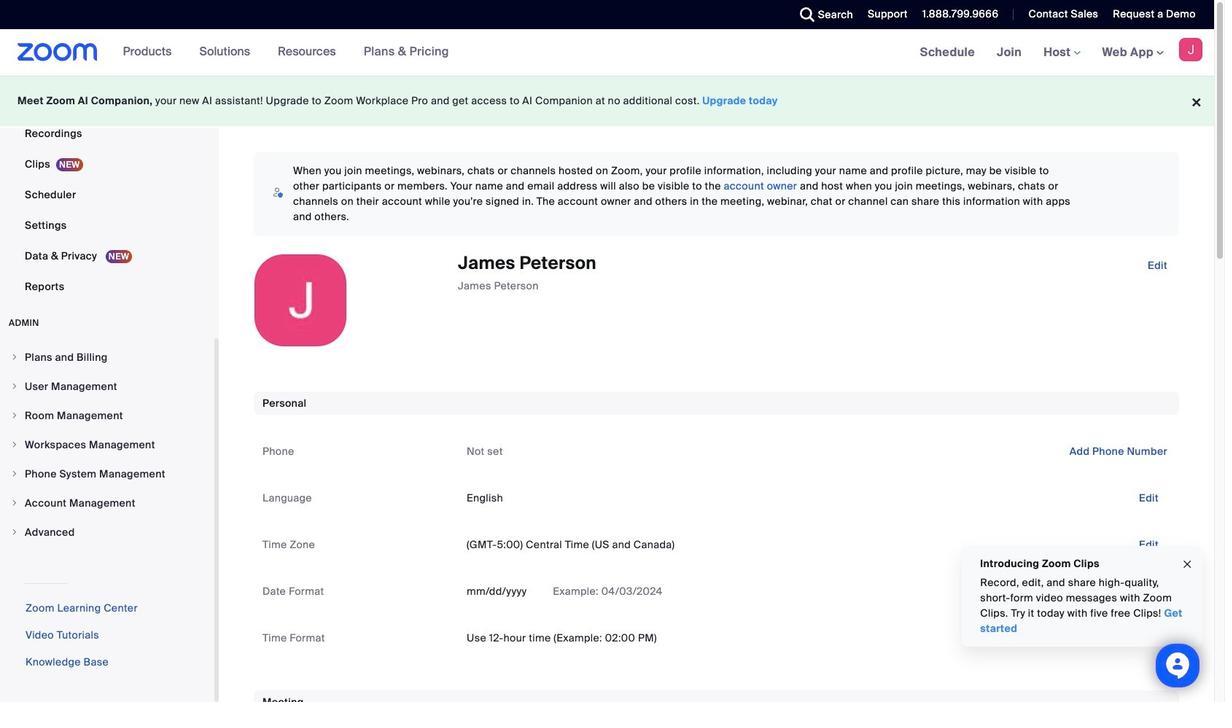 Task type: describe. For each thing, give the bounding box(es) containing it.
admin menu menu
[[0, 343, 214, 548]]

close image
[[1181, 556, 1193, 573]]

user photo image
[[254, 254, 346, 346]]

2 right image from the top
[[10, 470, 19, 478]]

personal menu menu
[[0, 0, 214, 303]]

1 right image from the top
[[10, 440, 19, 449]]

3 right image from the top
[[10, 528, 19, 537]]

4 right image from the top
[[10, 499, 19, 508]]



Task type: locate. For each thing, give the bounding box(es) containing it.
1 vertical spatial right image
[[10, 470, 19, 478]]

2 vertical spatial right image
[[10, 528, 19, 537]]

right image
[[10, 440, 19, 449], [10, 470, 19, 478], [10, 528, 19, 537]]

right image
[[10, 353, 19, 362], [10, 382, 19, 391], [10, 411, 19, 420], [10, 499, 19, 508]]

product information navigation
[[112, 29, 460, 76]]

2 right image from the top
[[10, 382, 19, 391]]

banner
[[0, 29, 1214, 77]]

0 vertical spatial right image
[[10, 440, 19, 449]]

profile picture image
[[1179, 38, 1202, 61]]

footer
[[0, 76, 1214, 126]]

zoom logo image
[[18, 43, 97, 61]]

3 right image from the top
[[10, 411, 19, 420]]

1 right image from the top
[[10, 353, 19, 362]]

meetings navigation
[[909, 29, 1214, 77]]



Task type: vqa. For each thing, say whether or not it's contained in the screenshot.
the product information NAVIGATION
yes



